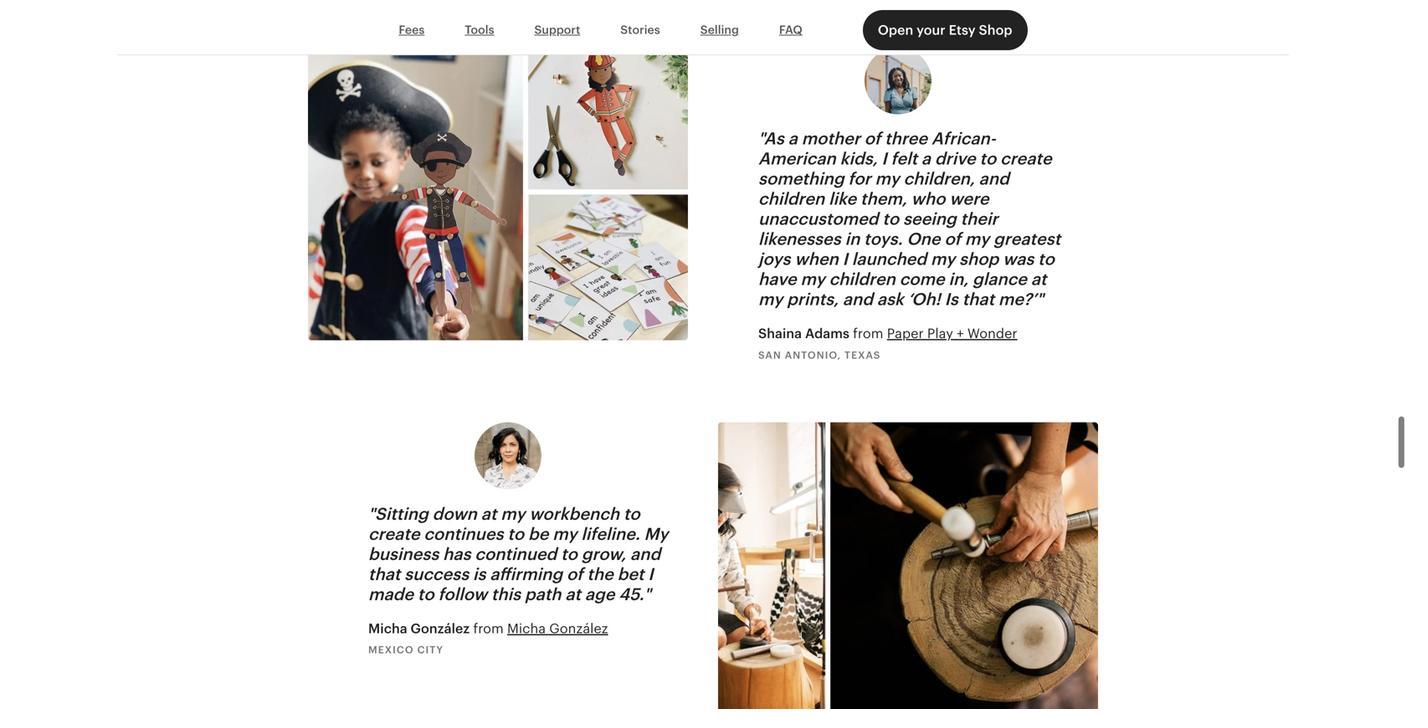Task type: describe. For each thing, give the bounding box(es) containing it.
like
[[829, 189, 857, 208]]

to up lifeline.
[[624, 504, 640, 523]]

open your etsy shop
[[878, 23, 1013, 38]]

play
[[927, 326, 953, 341]]

1 gonzález from the left
[[411, 621, 470, 636]]

micha gonzález link
[[507, 621, 608, 636]]

and for "as a mother of three african- american kids, i felt a drive to create something for my children, and children like them, who were unaccustomed to seeing their likenesses in toys. one of my greatest joys when i launched my shop was to have my children come in, glance at my prints, and ask 'oh! is that me?'"
[[979, 169, 1009, 188]]

mother
[[802, 129, 860, 148]]

come
[[900, 270, 945, 289]]

that inside '"as a mother of three african- american kids, i felt a drive to create something for my children, and children like them, who were unaccustomed to seeing their likenesses in toys. one of my greatest joys when i launched my shop was to have my children come in, glance at my prints, and ask 'oh! is that me?'"'
[[962, 290, 995, 309]]

+
[[957, 326, 964, 341]]

to down african-
[[980, 149, 996, 168]]

"as a mother of three african- american kids, i felt a drive to create something for my children, and children like them, who were unaccustomed to seeing their likenesses in toys. one of my greatest joys when i launched my shop was to have my children come in, glance at my prints, and ask 'oh! is that me?'"
[[758, 129, 1061, 309]]

prints,
[[787, 290, 839, 309]]

in
[[845, 229, 860, 249]]

1 horizontal spatial at
[[565, 585, 581, 604]]

2 gonzález from the left
[[549, 621, 608, 636]]

were
[[950, 189, 989, 208]]

2 horizontal spatial of
[[945, 229, 961, 249]]

wonder
[[968, 326, 1018, 341]]

shaina adams image
[[865, 47, 932, 114]]

is
[[945, 290, 958, 309]]

faq
[[779, 23, 803, 37]]

something
[[758, 169, 844, 188]]

my up in,
[[931, 249, 955, 269]]

in,
[[949, 270, 969, 289]]

continues
[[424, 524, 504, 543]]

that inside "sitting down at my workbench to create continues to be my lifeline. my business has continued to grow, and that success is affirming of the bet i made to follow this path at age 45."
[[368, 564, 400, 584]]

paper
[[887, 326, 924, 341]]

likenesses
[[758, 229, 841, 249]]

felt
[[891, 149, 918, 168]]

my up continued
[[501, 504, 525, 523]]

"sitting down at my workbench to create continues to be my lifeline. my business has continued to grow, and that success is affirming of the bet i made to follow this path at age 45."
[[368, 504, 668, 604]]

shaina
[[758, 326, 802, 341]]

shaina adams from paper play + wonder san antonio, texas
[[758, 326, 1018, 361]]

paper play + wonder link
[[887, 326, 1018, 341]]

one
[[907, 229, 941, 249]]

city
[[417, 644, 444, 656]]

1 vertical spatial i
[[843, 249, 848, 269]]

has
[[443, 544, 471, 564]]

is
[[473, 564, 486, 584]]

2 micha from the left
[[507, 621, 546, 636]]

shop
[[979, 23, 1013, 38]]

adams
[[805, 326, 850, 341]]

support
[[535, 23, 580, 37]]

stories
[[621, 23, 660, 37]]

0 vertical spatial children
[[758, 189, 825, 208]]

this
[[491, 585, 521, 604]]

age
[[585, 585, 615, 604]]

for
[[848, 169, 871, 188]]

african-
[[932, 129, 996, 148]]

workbench
[[529, 504, 620, 523]]

grow,
[[582, 544, 626, 564]]

to down success
[[418, 585, 434, 604]]

your
[[917, 23, 946, 38]]

open
[[878, 23, 913, 38]]

launched
[[852, 249, 927, 269]]

joys
[[758, 249, 791, 269]]

selling link
[[680, 14, 759, 46]]

1 horizontal spatial children
[[829, 270, 896, 289]]

path
[[525, 585, 561, 604]]

who
[[911, 189, 946, 208]]

success
[[404, 564, 469, 584]]

from for this
[[473, 621, 504, 636]]

of inside "sitting down at my workbench to create continues to be my lifeline. my business has continued to grow, and that success is affirming of the bet i made to follow this path at age 45."
[[567, 564, 583, 584]]

1 horizontal spatial of
[[864, 129, 881, 148]]

"as
[[758, 129, 784, 148]]

them,
[[861, 189, 907, 208]]



Task type: vqa. For each thing, say whether or not it's contained in the screenshot.
drive
yes



Task type: locate. For each thing, give the bounding box(es) containing it.
was
[[1003, 249, 1034, 269]]

me?'"
[[999, 290, 1044, 309]]

1 micha gonzález image from the left
[[475, 422, 542, 489]]

0 horizontal spatial create
[[368, 524, 420, 543]]

0 horizontal spatial children
[[758, 189, 825, 208]]

0 horizontal spatial i
[[648, 564, 653, 584]]

from inside shaina adams from paper play + wonder san antonio, texas
[[853, 326, 884, 341]]

1 vertical spatial create
[[368, 524, 420, 543]]

0 vertical spatial create
[[1000, 149, 1052, 168]]

"sitting
[[368, 504, 428, 523]]

1 vertical spatial at
[[481, 504, 497, 523]]

0 horizontal spatial at
[[481, 504, 497, 523]]

1 horizontal spatial that
[[962, 290, 995, 309]]

fees link
[[379, 14, 445, 46]]

and for "sitting down at my workbench to create continues to be my lifeline. my business has continued to grow, and that success is affirming of the bet i made to follow this path at age 45."
[[630, 544, 661, 564]]

children down something at the right top
[[758, 189, 825, 208]]

a up the american
[[788, 129, 798, 148]]

1 horizontal spatial a
[[922, 149, 931, 168]]

when
[[795, 249, 839, 269]]

my up the prints,
[[801, 270, 825, 289]]

mexico
[[368, 644, 414, 656]]

create
[[1000, 149, 1052, 168], [368, 524, 420, 543]]

0 horizontal spatial micha
[[368, 621, 407, 636]]

1 vertical spatial of
[[945, 229, 961, 249]]

1 vertical spatial and
[[843, 290, 873, 309]]

that
[[962, 290, 995, 309], [368, 564, 400, 584]]

0 vertical spatial that
[[962, 290, 995, 309]]

be
[[528, 524, 549, 543]]

glance
[[973, 270, 1027, 289]]

my
[[875, 169, 900, 188], [965, 229, 990, 249], [931, 249, 955, 269], [801, 270, 825, 289], [758, 290, 783, 309], [501, 504, 525, 523], [553, 524, 577, 543]]

my
[[644, 524, 668, 543]]

at
[[1031, 270, 1047, 289], [481, 504, 497, 523], [565, 585, 581, 604]]

from up the 'texas'
[[853, 326, 884, 341]]

my down have
[[758, 290, 783, 309]]

of left the the
[[567, 564, 583, 584]]

0 vertical spatial i
[[882, 149, 887, 168]]

and inside "sitting down at my workbench to create continues to be my lifeline. my business has continued to grow, and that success is affirming of the bet i made to follow this path at age 45."
[[630, 544, 661, 564]]

my down workbench
[[553, 524, 577, 543]]

1 micha from the left
[[368, 621, 407, 636]]

2 vertical spatial at
[[565, 585, 581, 604]]

from inside 'micha gonzález from micha gonzález mexico city'
[[473, 621, 504, 636]]

gonzález up city
[[411, 621, 470, 636]]

greatest
[[994, 229, 1061, 249]]

2 horizontal spatial at
[[1031, 270, 1047, 289]]

create right the "drive"
[[1000, 149, 1052, 168]]

faq link
[[759, 14, 823, 46]]

micha gonzález from micha gonzález mexico city
[[368, 621, 608, 656]]

children,
[[904, 169, 975, 188]]

toys.
[[864, 229, 903, 249]]

my up shop
[[965, 229, 990, 249]]

children down the launched
[[829, 270, 896, 289]]

open your etsy shop link
[[863, 10, 1028, 50]]

2 horizontal spatial i
[[882, 149, 887, 168]]

to down "greatest"
[[1038, 249, 1055, 269]]

0 horizontal spatial a
[[788, 129, 798, 148]]

2 micha gonzález image from the left
[[718, 422, 1098, 709]]

ask
[[877, 290, 904, 309]]

of up kids,
[[864, 129, 881, 148]]

bet
[[617, 564, 644, 584]]

unaccustomed
[[758, 209, 879, 229]]

paper play + wonder image
[[308, 47, 688, 340]]

micha up mexico
[[368, 621, 407, 636]]

of right one
[[945, 229, 961, 249]]

i inside "sitting down at my workbench to create continues to be my lifeline. my business has continued to grow, and that success is affirming of the bet i made to follow this path at age 45."
[[648, 564, 653, 584]]

kids,
[[840, 149, 878, 168]]

1 vertical spatial from
[[473, 621, 504, 636]]

i left felt at the right of the page
[[882, 149, 887, 168]]

1 horizontal spatial gonzález
[[549, 621, 608, 636]]

0 vertical spatial of
[[864, 129, 881, 148]]

continued
[[475, 544, 557, 564]]

stories link
[[600, 14, 680, 46]]

to up continued
[[508, 524, 524, 543]]

1 vertical spatial that
[[368, 564, 400, 584]]

create inside "sitting down at my workbench to create continues to be my lifeline. my business has continued to grow, and that success is affirming of the bet i made to follow this path at age 45."
[[368, 524, 420, 543]]

support link
[[514, 14, 600, 46]]

0 horizontal spatial and
[[630, 544, 661, 564]]

that right is in the top right of the page
[[962, 290, 995, 309]]

to left grow,
[[561, 544, 578, 564]]

texas
[[845, 349, 881, 361]]

i down in
[[843, 249, 848, 269]]

1 horizontal spatial and
[[843, 290, 873, 309]]

and left the ask
[[843, 290, 873, 309]]

1 horizontal spatial create
[[1000, 149, 1052, 168]]

down
[[432, 504, 477, 523]]

0 horizontal spatial micha gonzález image
[[475, 422, 542, 489]]

0 horizontal spatial from
[[473, 621, 504, 636]]

children
[[758, 189, 825, 208], [829, 270, 896, 289]]

create down ""sitting"
[[368, 524, 420, 543]]

drive
[[935, 149, 976, 168]]

antonio,
[[785, 349, 841, 361]]

micha
[[368, 621, 407, 636], [507, 621, 546, 636]]

have
[[758, 270, 797, 289]]

0 horizontal spatial of
[[567, 564, 583, 584]]

selling
[[700, 23, 739, 37]]

that up made
[[368, 564, 400, 584]]

0 vertical spatial at
[[1031, 270, 1047, 289]]

a right felt at the right of the page
[[922, 149, 931, 168]]

1 horizontal spatial from
[[853, 326, 884, 341]]

i right bet
[[648, 564, 653, 584]]

three
[[885, 129, 928, 148]]

lifeline.
[[581, 524, 640, 543]]

2 vertical spatial i
[[648, 564, 653, 584]]

american
[[758, 149, 836, 168]]

gonzález
[[411, 621, 470, 636], [549, 621, 608, 636]]

made
[[368, 585, 414, 604]]

2 vertical spatial and
[[630, 544, 661, 564]]

from
[[853, 326, 884, 341], [473, 621, 504, 636]]

and down my
[[630, 544, 661, 564]]

fees
[[399, 23, 425, 37]]

create inside '"as a mother of three african- american kids, i felt a drive to create something for my children, and children like them, who were unaccustomed to seeing their likenesses in toys. one of my greatest joys when i launched my shop was to have my children come in, glance at my prints, and ask 'oh! is that me?'"'
[[1000, 149, 1052, 168]]

from for toys.
[[853, 326, 884, 341]]

1 horizontal spatial i
[[843, 249, 848, 269]]

to
[[980, 149, 996, 168], [883, 209, 899, 229], [1038, 249, 1055, 269], [624, 504, 640, 523], [508, 524, 524, 543], [561, 544, 578, 564], [418, 585, 434, 604]]

san
[[758, 349, 782, 361]]

2 vertical spatial of
[[567, 564, 583, 584]]

1 vertical spatial a
[[922, 149, 931, 168]]

0 vertical spatial and
[[979, 169, 1009, 188]]

micha down "path"
[[507, 621, 546, 636]]

my up "them,"
[[875, 169, 900, 188]]

of
[[864, 129, 881, 148], [945, 229, 961, 249], [567, 564, 583, 584]]

the
[[587, 564, 613, 584]]

0 horizontal spatial gonzález
[[411, 621, 470, 636]]

etsy
[[949, 23, 976, 38]]

to down "them,"
[[883, 209, 899, 229]]

at up me?'"
[[1031, 270, 1047, 289]]

i
[[882, 149, 887, 168], [843, 249, 848, 269], [648, 564, 653, 584]]

2 horizontal spatial and
[[979, 169, 1009, 188]]

tools link
[[445, 14, 514, 46]]

45."
[[619, 585, 651, 604]]

shop
[[959, 249, 999, 269]]

tools
[[465, 23, 494, 37]]

1 horizontal spatial micha
[[507, 621, 546, 636]]

follow
[[438, 585, 487, 604]]

at left age
[[565, 585, 581, 604]]

'oh!
[[908, 290, 941, 309]]

and up were
[[979, 169, 1009, 188]]

0 vertical spatial a
[[788, 129, 798, 148]]

at inside '"as a mother of three african- american kids, i felt a drive to create something for my children, and children like them, who were unaccustomed to seeing their likenesses in toys. one of my greatest joys when i launched my shop was to have my children come in, glance at my prints, and ask 'oh! is that me?'"'
[[1031, 270, 1047, 289]]

gonzález down age
[[549, 621, 608, 636]]

0 vertical spatial from
[[853, 326, 884, 341]]

seeing
[[903, 209, 957, 229]]

micha gonzález image
[[475, 422, 542, 489], [718, 422, 1098, 709]]

from down the this
[[473, 621, 504, 636]]

their
[[961, 209, 998, 229]]

a
[[788, 129, 798, 148], [922, 149, 931, 168]]

at up continues
[[481, 504, 497, 523]]

1 horizontal spatial micha gonzález image
[[718, 422, 1098, 709]]

affirming
[[490, 564, 563, 584]]

0 horizontal spatial that
[[368, 564, 400, 584]]

business
[[368, 544, 439, 564]]

1 vertical spatial children
[[829, 270, 896, 289]]



